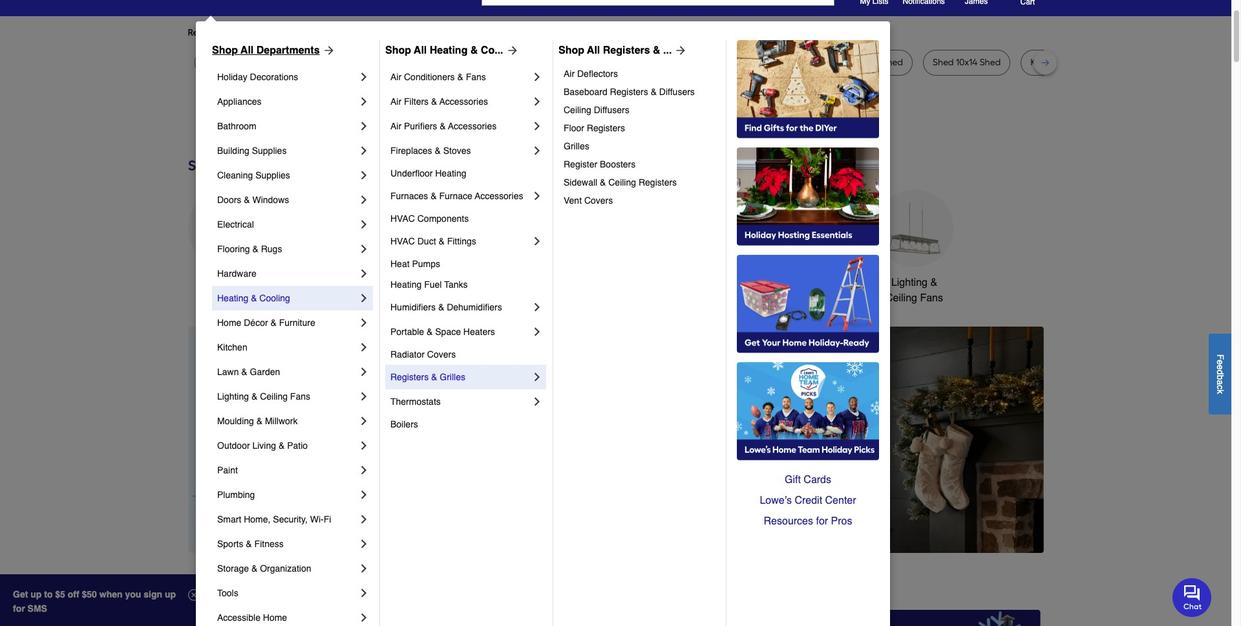 Task type: describe. For each thing, give the bounding box(es) containing it.
shop all registers & ... link
[[559, 43, 688, 58]]

air for air purifiers & accessories
[[391, 121, 402, 131]]

lighting inside lighting & ceiling fans
[[892, 277, 928, 288]]

lowe's wishes you and your family a happy hanukkah. image
[[188, 109, 1044, 142]]

heating up furnace
[[435, 168, 467, 178]]

kitchen faucets
[[484, 277, 559, 288]]

paint
[[217, 465, 238, 475]]

air for air filters & accessories
[[391, 96, 402, 107]]

...
[[664, 45, 672, 56]]

ceiling inside lighting & ceiling fans link
[[260, 391, 288, 402]]

arrow right image for shop all registers & ...
[[672, 44, 688, 57]]

sign
[[144, 589, 162, 600]]

resources for pros
[[764, 515, 853, 527]]

bathroom button
[[679, 189, 757, 290]]

smart home, security, wi-fi
[[217, 514, 331, 525]]

shop for shop all heating & co...
[[385, 45, 411, 56]]

tools button
[[286, 189, 364, 290]]

chevron right image for outdoor living & patio
[[358, 439, 371, 452]]

sports & fitness
[[217, 539, 284, 549]]

f
[[1216, 354, 1226, 360]]

ceiling diffusers link
[[564, 101, 717, 119]]

garden
[[250, 367, 280, 377]]

decorations for christmas
[[396, 292, 451, 304]]

patio
[[287, 440, 308, 451]]

ceiling inside "sidewall & ceiling registers" link
[[609, 177, 636, 188]]

filters
[[404, 96, 429, 107]]

2 e from the top
[[1216, 365, 1226, 370]]

more for more suggestions for you
[[331, 27, 352, 38]]

board
[[706, 57, 730, 68]]

air purifiers & accessories link
[[391, 114, 531, 138]]

vent covers link
[[564, 191, 717, 210]]

duct
[[418, 236, 436, 246]]

1 vertical spatial lighting
[[217, 391, 249, 402]]

register
[[564, 159, 598, 169]]

more great deals
[[188, 576, 337, 597]]

accessories for air purifiers & accessories
[[448, 121, 497, 131]]

outdoor living & patio link
[[217, 433, 358, 458]]

shed for shed 10x14 shed
[[933, 57, 954, 68]]

doors & windows
[[217, 195, 289, 205]]

for inside get up to $5 off $50 when you sign up for sms
[[13, 603, 25, 614]]

ceiling inside ceiling diffusers link
[[564, 105, 592, 115]]

credit
[[795, 495, 823, 506]]

0 horizontal spatial tools
[[217, 588, 238, 598]]

deflectors
[[578, 69, 618, 79]]

holiday decorations link
[[217, 65, 358, 89]]

heating & cooling
[[217, 293, 290, 303]]

air for air conditioners & fans
[[391, 72, 402, 82]]

recommended searches for you
[[188, 27, 321, 38]]

storage & organization
[[217, 563, 311, 574]]

2 up from the left
[[165, 589, 176, 600]]

stoves
[[443, 146, 471, 156]]

boilers
[[391, 419, 418, 429]]

sms
[[28, 603, 47, 614]]

kitchen for kitchen
[[217, 342, 248, 352]]

chevron right image for bathroom
[[358, 120, 371, 133]]

25 days of deals. don't miss deals every day. same-day delivery on in-stock orders placed by 2 p m. image
[[188, 327, 397, 553]]

arrow right image inside shop all departments link
[[320, 44, 335, 57]]

departments
[[257, 45, 320, 56]]

registers & grilles link
[[391, 365, 531, 389]]

suggestions
[[354, 27, 405, 38]]

radiator
[[391, 349, 425, 360]]

you
[[125, 589, 141, 600]]

cleaning
[[217, 170, 253, 180]]

chevron right image for lighting & ceiling fans
[[358, 390, 371, 403]]

security,
[[273, 514, 308, 525]]

0 horizontal spatial bathroom
[[217, 121, 257, 131]]

& inside "link"
[[653, 45, 661, 56]]

cards
[[804, 474, 832, 486]]

1 vertical spatial home
[[217, 318, 241, 328]]

underfloor heating
[[391, 168, 467, 178]]

c
[[1216, 385, 1226, 389]]

pros
[[831, 515, 853, 527]]

home for accessible home
[[263, 612, 287, 623]]

diffusers inside ceiling diffusers link
[[594, 105, 630, 115]]

doors & windows link
[[217, 188, 358, 212]]

more suggestions for you link
[[331, 27, 446, 39]]

smart home button
[[778, 189, 855, 290]]

kitchen faucets button
[[483, 189, 560, 290]]

underfloor heating link
[[391, 163, 544, 184]]

4 shed from the left
[[980, 57, 1001, 68]]

holiday decorations
[[217, 72, 298, 82]]

chevron right image for flooring & rugs
[[358, 243, 371, 255]]

cleaning supplies link
[[217, 163, 358, 188]]

shed outdoor storage
[[760, 57, 853, 68]]

radiator covers
[[391, 349, 456, 360]]

air deflectors link
[[564, 65, 717, 83]]

electrical
[[217, 219, 254, 230]]

covers for vent covers
[[585, 195, 613, 206]]

heat pumps
[[391, 259, 440, 269]]

lawn & garden link
[[217, 360, 358, 384]]

1 vertical spatial grilles
[[440, 372, 466, 382]]

chevron right image for fireplaces & stoves
[[531, 144, 544, 157]]

portable
[[391, 327, 424, 337]]

searches
[[252, 27, 290, 38]]

fans for chevron right image corresponding to air conditioners & fans
[[466, 72, 486, 82]]

chevron right image for appliances
[[358, 95, 371, 108]]

fuel
[[424, 279, 442, 290]]

when
[[99, 589, 123, 600]]

fireplaces & stoves link
[[391, 138, 531, 163]]

rugs
[[261, 244, 282, 254]]

get up to $5 off $50 when you sign up for sms
[[13, 589, 176, 614]]

thermostats
[[391, 396, 441, 407]]

more suggestions for you
[[331, 27, 436, 38]]

furnaces
[[391, 191, 428, 201]]

diffusers inside baseboard registers & diffusers link
[[660, 87, 695, 97]]

chevron right image for furnaces & furnace accessories
[[531, 189, 544, 202]]

supplies for building supplies
[[252, 146, 287, 156]]

portable & space heaters link
[[391, 319, 531, 344]]

fans for chevron right icon corresponding to lighting & ceiling fans
[[290, 391, 310, 402]]

chevron right image for doors & windows
[[358, 193, 371, 206]]

lowe's home team holiday picks. image
[[737, 362, 880, 460]]

supplies for cleaning supplies
[[256, 170, 290, 180]]

recommended searches for you heading
[[188, 27, 1044, 39]]

chevron right image for cleaning supplies
[[358, 169, 371, 182]]

lighting & ceiling fans link
[[217, 384, 358, 409]]

& inside lighting & ceiling fans
[[931, 277, 938, 288]]

chevron right image for hardware
[[358, 267, 371, 280]]

plumbing
[[217, 490, 255, 500]]

hardie
[[676, 57, 704, 68]]

chevron right image for moulding & millwork
[[358, 415, 371, 427]]

chevron right image for tools
[[358, 587, 371, 600]]

lighting & ceiling fans inside button
[[886, 277, 944, 304]]

smart for smart home, security, wi-fi
[[217, 514, 241, 525]]

deals
[[289, 576, 337, 597]]

hvac for hvac duct & fittings
[[391, 236, 415, 246]]

for left pros
[[816, 515, 829, 527]]

chevron right image for thermostats
[[531, 395, 544, 408]]

chevron right image for air purifiers & accessories
[[531, 120, 544, 133]]

holiday hosting essentials. image
[[737, 147, 880, 246]]

chevron right image for registers & grilles
[[531, 371, 544, 384]]

chat invite button image
[[1173, 577, 1213, 617]]

heating fuel tanks
[[391, 279, 468, 290]]

find gifts for the diyer. image
[[737, 40, 880, 138]]

chevron right image for hvac duct & fittings
[[531, 235, 544, 248]]

furnace
[[439, 191, 473, 201]]

bathroom inside button
[[696, 277, 741, 288]]

up to 35 percent off select grills and accessories. image
[[772, 610, 1042, 626]]

shop for shop all departments
[[212, 45, 238, 56]]

appliances inside button
[[201, 277, 252, 288]]

co...
[[481, 45, 504, 56]]

heat
[[391, 259, 410, 269]]

hardware link
[[217, 261, 358, 286]]

floor registers
[[564, 123, 625, 133]]

registers inside "link"
[[603, 45, 650, 56]]



Task type: vqa. For each thing, say whether or not it's contained in the screenshot.
right More
yes



Task type: locate. For each thing, give the bounding box(es) containing it.
shop inside shop all registers & ... "link"
[[559, 45, 585, 56]]

sidewall
[[564, 177, 598, 188]]

kitchen inside button
[[484, 277, 519, 288]]

2 vertical spatial fans
[[290, 391, 310, 402]]

heating down heat
[[391, 279, 422, 290]]

fireplaces & stoves
[[391, 146, 471, 156]]

registers up ceiling diffusers link
[[610, 87, 649, 97]]

flooring & rugs
[[217, 244, 282, 254]]

shed for shed
[[882, 57, 903, 68]]

shop for shop all registers & ...
[[559, 45, 585, 56]]

3 all from the left
[[587, 45, 600, 56]]

1 horizontal spatial bathroom
[[696, 277, 741, 288]]

air left the conditioners
[[391, 72, 402, 82]]

all for departments
[[241, 45, 254, 56]]

chevron right image for portable & space heaters
[[531, 325, 544, 338]]

0 vertical spatial kitchen
[[484, 277, 519, 288]]

accessories up hvac components link
[[475, 191, 523, 201]]

1 horizontal spatial home
[[263, 612, 287, 623]]

0 horizontal spatial all
[[241, 45, 254, 56]]

supplies inside 'link'
[[252, 146, 287, 156]]

1 shed from the left
[[760, 57, 781, 68]]

1 horizontal spatial up
[[165, 589, 176, 600]]

hvac down furnaces
[[391, 213, 415, 224]]

kitchen up dehumidifiers at the left
[[484, 277, 519, 288]]

living
[[253, 440, 276, 451]]

shed for shed outdoor storage
[[760, 57, 781, 68]]

shop down more suggestions for you link at the top of page
[[385, 45, 411, 56]]

0 vertical spatial supplies
[[252, 146, 287, 156]]

1 horizontal spatial shop
[[385, 45, 411, 56]]

moulding & millwork
[[217, 416, 298, 426]]

1 horizontal spatial grilles
[[564, 141, 590, 151]]

0 horizontal spatial up
[[31, 589, 42, 600]]

0 vertical spatial home
[[818, 277, 846, 288]]

1 horizontal spatial decorations
[[396, 292, 451, 304]]

chevron right image for heating & cooling
[[358, 292, 371, 305]]

air left the purifiers
[[391, 121, 402, 131]]

scroll to item #2 image
[[696, 530, 727, 535]]

tools up furniture
[[313, 277, 337, 288]]

1 arrow right image from the left
[[504, 44, 519, 57]]

lawn & garden
[[217, 367, 280, 377]]

register boosters link
[[564, 155, 717, 173]]

tools
[[313, 277, 337, 288], [217, 588, 238, 598]]

air deflectors
[[564, 69, 618, 79]]

ceiling inside lighting & ceiling fans
[[886, 292, 918, 304]]

dehumidifiers
[[447, 302, 502, 312]]

chevron right image for sports & fitness
[[358, 537, 371, 550]]

2 horizontal spatial home
[[818, 277, 846, 288]]

2 shop from the left
[[385, 45, 411, 56]]

grilles up thermostats link
[[440, 372, 466, 382]]

all for heating
[[414, 45, 427, 56]]

registers down radiator
[[391, 372, 429, 382]]

appliances down holiday
[[217, 96, 262, 107]]

chevron right image for lawn & garden
[[358, 365, 371, 378]]

0 horizontal spatial more
[[188, 576, 231, 597]]

None search field
[[482, 0, 835, 18]]

0 horizontal spatial decorations
[[250, 72, 298, 82]]

0 horizontal spatial lighting
[[217, 391, 249, 402]]

2 arrow right image from the left
[[672, 44, 688, 57]]

up to 25 percent off select small appliances. image
[[481, 610, 751, 626]]

building
[[217, 146, 250, 156]]

air conditioners & fans
[[391, 72, 486, 82]]

smart home
[[787, 277, 846, 288]]

furnaces & furnace accessories link
[[391, 184, 531, 208]]

gift cards link
[[737, 470, 880, 490]]

smart inside button
[[787, 277, 815, 288]]

hardie board
[[676, 57, 730, 68]]

b
[[1216, 375, 1226, 380]]

chevron right image
[[358, 70, 371, 83], [358, 95, 371, 108], [358, 120, 371, 133], [531, 120, 544, 133], [358, 144, 371, 157], [531, 144, 544, 157], [358, 169, 371, 182], [358, 193, 371, 206], [531, 235, 544, 248], [531, 301, 544, 314], [358, 316, 371, 329], [531, 325, 544, 338], [358, 365, 371, 378], [531, 371, 544, 384], [358, 390, 371, 403], [531, 395, 544, 408], [358, 439, 371, 452], [358, 488, 371, 501], [358, 611, 371, 624]]

decorations down heating fuel tanks
[[396, 292, 451, 304]]

plumbing link
[[217, 482, 358, 507]]

chevron right image for plumbing
[[358, 488, 371, 501]]

floor
[[564, 123, 585, 133]]

appliances
[[217, 96, 262, 107], [201, 277, 252, 288]]

1 you from the left
[[306, 27, 321, 38]]

$50
[[82, 589, 97, 600]]

humidifiers & dehumidifiers link
[[391, 295, 531, 319]]

tools inside 'button'
[[313, 277, 337, 288]]

hvac components
[[391, 213, 469, 224]]

for right suggestions
[[407, 27, 419, 38]]

2 vertical spatial accessories
[[475, 191, 523, 201]]

shop down recommended
[[212, 45, 238, 56]]

air filters & accessories
[[391, 96, 488, 107]]

shed left 10x14
[[933, 57, 954, 68]]

10x14
[[956, 57, 978, 68]]

lawn
[[217, 367, 239, 377]]

supplies up windows
[[256, 170, 290, 180]]

kitchen link
[[217, 335, 358, 360]]

2 all from the left
[[414, 45, 427, 56]]

0 horizontal spatial lighting & ceiling fans
[[217, 391, 310, 402]]

decorations down shop all departments link at the left
[[250, 72, 298, 82]]

chevron right image for holiday decorations
[[358, 70, 371, 83]]

storage & organization link
[[217, 556, 358, 581]]

grilles down floor
[[564, 141, 590, 151]]

arrow right image inside shop all heating & co... link
[[504, 44, 519, 57]]

baseboard registers & diffusers link
[[564, 83, 717, 101]]

all inside "link"
[[587, 45, 600, 56]]

0 vertical spatial grilles
[[564, 141, 590, 151]]

0 horizontal spatial covers
[[427, 349, 456, 360]]

get
[[13, 589, 28, 600]]

chevron right image for electrical
[[358, 218, 371, 231]]

vent covers
[[564, 195, 613, 206]]

0 vertical spatial smart
[[787, 277, 815, 288]]

chevron right image for building supplies
[[358, 144, 371, 157]]

fi
[[324, 514, 331, 525]]

all down recommended searches for you
[[241, 45, 254, 56]]

arrow right image
[[320, 44, 335, 57], [1020, 440, 1033, 453]]

accessories for furnaces & furnace accessories
[[475, 191, 523, 201]]

decorations for holiday
[[250, 72, 298, 82]]

smart for smart home
[[787, 277, 815, 288]]

supplies up cleaning supplies
[[252, 146, 287, 156]]

3 shed from the left
[[933, 57, 954, 68]]

more inside recommended searches for you heading
[[331, 27, 352, 38]]

all
[[241, 45, 254, 56], [414, 45, 427, 56], [587, 45, 600, 56]]

Search Query text field
[[482, 0, 776, 5]]

chevron right image for accessible home
[[358, 611, 371, 624]]

1 horizontal spatial diffusers
[[660, 87, 695, 97]]

chevron right image for storage & organization
[[358, 562, 371, 575]]

chevron right image for home décor & furniture
[[358, 316, 371, 329]]

0 horizontal spatial diffusers
[[594, 105, 630, 115]]

a
[[1216, 380, 1226, 385]]

home inside button
[[818, 277, 846, 288]]

moulding
[[217, 416, 254, 426]]

paint link
[[217, 458, 358, 482]]

1 horizontal spatial smart
[[787, 277, 815, 288]]

2 horizontal spatial fans
[[921, 292, 944, 304]]

accessories for air filters & accessories
[[440, 96, 488, 107]]

resources for pros link
[[737, 511, 880, 532]]

1 vertical spatial appliances
[[201, 277, 252, 288]]

decorations inside button
[[396, 292, 451, 304]]

get up to 2 free select tools or batteries when you buy 1 with select purchases. image
[[190, 610, 460, 626]]

air down toilet
[[564, 69, 575, 79]]

0 horizontal spatial shop
[[212, 45, 238, 56]]

more for more great deals
[[188, 576, 231, 597]]

0 vertical spatial appliances
[[217, 96, 262, 107]]

gift
[[785, 474, 801, 486]]

christmas decorations
[[396, 277, 451, 304]]

appliances up heating & cooling
[[201, 277, 252, 288]]

1 horizontal spatial lighting & ceiling fans
[[886, 277, 944, 304]]

1 horizontal spatial lighting
[[892, 277, 928, 288]]

covers for radiator covers
[[427, 349, 456, 360]]

0 horizontal spatial fans
[[290, 391, 310, 402]]

diffusers up floor registers
[[594, 105, 630, 115]]

0 horizontal spatial kitchen
[[217, 342, 248, 352]]

chevron right image for air filters & accessories
[[531, 95, 544, 108]]

2 horizontal spatial shop
[[559, 45, 585, 56]]

registers up vent covers link
[[639, 177, 677, 188]]

shop up toilet
[[559, 45, 585, 56]]

lowe's credit center
[[760, 495, 857, 506]]

air for air deflectors
[[564, 69, 575, 79]]

accessories up air purifiers & accessories link
[[440, 96, 488, 107]]

kobalt
[[1031, 57, 1058, 68]]

shed right 10x14
[[980, 57, 1001, 68]]

you up the shop all heating & co...
[[421, 27, 436, 38]]

you up departments
[[306, 27, 321, 38]]

shop inside shop all heating & co... link
[[385, 45, 411, 56]]

1 vertical spatial supplies
[[256, 170, 290, 180]]

registers
[[603, 45, 650, 56], [610, 87, 649, 97], [587, 123, 625, 133], [639, 177, 677, 188], [391, 372, 429, 382]]

for down get
[[13, 603, 25, 614]]

1 vertical spatial smart
[[217, 514, 241, 525]]

shed
[[760, 57, 781, 68], [882, 57, 903, 68], [933, 57, 954, 68], [980, 57, 1001, 68]]

scroll to item #3 element
[[727, 528, 761, 536]]

arrow right image up air conditioners & fans link
[[504, 44, 519, 57]]

0 vertical spatial bathroom
[[217, 121, 257, 131]]

0 horizontal spatial grilles
[[440, 372, 466, 382]]

bathroom link
[[217, 114, 358, 138]]

humidifiers & dehumidifiers
[[391, 302, 502, 312]]

building supplies link
[[217, 138, 358, 163]]

get your home holiday-ready. image
[[737, 255, 880, 353]]

1 e from the top
[[1216, 360, 1226, 365]]

shed 10x14 shed
[[933, 57, 1001, 68]]

home décor & furniture
[[217, 318, 315, 328]]

fans inside lighting & ceiling fans
[[921, 292, 944, 304]]

1 vertical spatial accessories
[[448, 121, 497, 131]]

you for recommended searches for you
[[306, 27, 321, 38]]

shop inside shop all departments link
[[212, 45, 238, 56]]

you for more suggestions for you
[[421, 27, 436, 38]]

1 vertical spatial lighting & ceiling fans
[[217, 391, 310, 402]]

chevron right image for paint
[[358, 464, 371, 477]]

shed right storage
[[882, 57, 903, 68]]

air filters & accessories link
[[391, 89, 531, 114]]

up
[[31, 589, 42, 600], [165, 589, 176, 600]]

underfloor
[[391, 168, 433, 178]]

accessories up fireplaces & stoves link
[[448, 121, 497, 131]]

more down "storage"
[[188, 576, 231, 597]]

cleaning supplies
[[217, 170, 290, 180]]

hvac up heat
[[391, 236, 415, 246]]

1 horizontal spatial tools
[[313, 277, 337, 288]]

arrow right image inside shop all registers & ... "link"
[[672, 44, 688, 57]]

tools down "storage"
[[217, 588, 238, 598]]

boosters
[[600, 159, 636, 169]]

e up d
[[1216, 360, 1226, 365]]

air left filters
[[391, 96, 402, 107]]

toilet
[[560, 57, 582, 68]]

2 you from the left
[[421, 27, 436, 38]]

shed left outdoor
[[760, 57, 781, 68]]

chevron right image for kitchen
[[358, 341, 371, 354]]

more left suggestions
[[331, 27, 352, 38]]

1 horizontal spatial you
[[421, 27, 436, 38]]

kitchen up 'lawn'
[[217, 342, 248, 352]]

1 vertical spatial fans
[[921, 292, 944, 304]]

& inside 'link'
[[241, 367, 248, 377]]

storage
[[217, 563, 249, 574]]

electrical link
[[217, 212, 358, 237]]

ceiling diffusers
[[564, 105, 630, 115]]

ceiling
[[564, 105, 592, 115], [609, 177, 636, 188], [886, 292, 918, 304], [260, 391, 288, 402]]

1 shop from the left
[[212, 45, 238, 56]]

off
[[68, 589, 79, 600]]

chevron right image for air conditioners & fans
[[531, 70, 544, 83]]

1 horizontal spatial arrow right image
[[1020, 440, 1033, 453]]

0 vertical spatial arrow right image
[[320, 44, 335, 57]]

0 horizontal spatial smart
[[217, 514, 241, 525]]

all for registers
[[587, 45, 600, 56]]

kitchen for kitchen faucets
[[484, 277, 519, 288]]

christmas decorations button
[[384, 189, 462, 306]]

organization
[[260, 563, 311, 574]]

1 horizontal spatial arrow right image
[[672, 44, 688, 57]]

arrow right image
[[504, 44, 519, 57], [672, 44, 688, 57]]

1 vertical spatial kitchen
[[217, 342, 248, 352]]

0 horizontal spatial arrow right image
[[504, 44, 519, 57]]

chevron right image for humidifiers & dehumidifiers
[[531, 301, 544, 314]]

0 vertical spatial covers
[[585, 195, 613, 206]]

baseboard
[[564, 87, 608, 97]]

shop all departments
[[212, 45, 320, 56]]

0 vertical spatial tools
[[313, 277, 337, 288]]

heating down hardware
[[217, 293, 249, 303]]

covers down portable & space heaters
[[427, 349, 456, 360]]

0 vertical spatial lighting & ceiling fans
[[886, 277, 944, 304]]

arrow right image left board
[[672, 44, 688, 57]]

lighting & ceiling fans button
[[876, 189, 954, 306]]

0 vertical spatial more
[[331, 27, 352, 38]]

1 vertical spatial decorations
[[396, 292, 451, 304]]

1 vertical spatial arrow right image
[[1020, 440, 1033, 453]]

registers & grilles
[[391, 372, 466, 382]]

1 vertical spatial more
[[188, 576, 231, 597]]

tools link
[[217, 581, 358, 605]]

registers up quikrete
[[603, 45, 650, 56]]

storage
[[820, 57, 853, 68]]

2 hvac from the top
[[391, 236, 415, 246]]

floor registers link
[[564, 119, 717, 137]]

&
[[471, 45, 478, 56], [653, 45, 661, 56], [458, 72, 464, 82], [651, 87, 657, 97], [431, 96, 437, 107], [440, 121, 446, 131], [435, 146, 441, 156], [600, 177, 606, 188], [431, 191, 437, 201], [244, 195, 250, 205], [439, 236, 445, 246], [253, 244, 259, 254], [931, 277, 938, 288], [251, 293, 257, 303], [438, 302, 444, 312], [271, 318, 277, 328], [427, 327, 433, 337], [241, 367, 248, 377], [431, 372, 437, 382], [252, 391, 258, 402], [257, 416, 263, 426], [279, 440, 285, 451], [246, 539, 252, 549], [252, 563, 258, 574]]

heating fuel tanks link
[[391, 274, 544, 295]]

home for smart home
[[818, 277, 846, 288]]

moulding & millwork link
[[217, 409, 358, 433]]

0 vertical spatial accessories
[[440, 96, 488, 107]]

arrow right image for shop all heating & co...
[[504, 44, 519, 57]]

up left "to"
[[31, 589, 42, 600]]

1 up from the left
[[31, 589, 42, 600]]

up right sign
[[165, 589, 176, 600]]

2 horizontal spatial all
[[587, 45, 600, 56]]

bathroom
[[217, 121, 257, 131], [696, 277, 741, 288]]

0 horizontal spatial you
[[306, 27, 321, 38]]

accessible
[[217, 612, 261, 623]]

0 vertical spatial lighting
[[892, 277, 928, 288]]

chevron right image for smart home, security, wi-fi
[[358, 513, 371, 526]]

1 hvac from the top
[[391, 213, 415, 224]]

all up the conditioners
[[414, 45, 427, 56]]

boilers link
[[391, 414, 544, 435]]

all up the air deflectors
[[587, 45, 600, 56]]

50 percent off all artificial christmas trees, holiday lights and more. image
[[417, 327, 1044, 553]]

shop 25 days of deals by category image
[[188, 155, 1044, 176]]

for up departments
[[292, 27, 304, 38]]

0 vertical spatial diffusers
[[660, 87, 695, 97]]

1 horizontal spatial more
[[331, 27, 352, 38]]

hvac duct & fittings
[[391, 236, 477, 246]]

1 horizontal spatial kitchen
[[484, 277, 519, 288]]

sidewall & ceiling registers link
[[564, 173, 717, 191]]

1 vertical spatial diffusers
[[594, 105, 630, 115]]

1 horizontal spatial fans
[[466, 72, 486, 82]]

0 horizontal spatial home
[[217, 318, 241, 328]]

furniture
[[279, 318, 315, 328]]

hvac for hvac components
[[391, 213, 415, 224]]

e up b
[[1216, 365, 1226, 370]]

registers down ceiling diffusers
[[587, 123, 625, 133]]

1 vertical spatial bathroom
[[696, 277, 741, 288]]

1 vertical spatial hvac
[[391, 236, 415, 246]]

lighting
[[892, 277, 928, 288], [217, 391, 249, 402]]

components
[[418, 213, 469, 224]]

chevron right image
[[531, 70, 544, 83], [531, 95, 544, 108], [531, 189, 544, 202], [358, 218, 371, 231], [358, 243, 371, 255], [358, 267, 371, 280], [358, 292, 371, 305], [358, 341, 371, 354], [358, 415, 371, 427], [358, 464, 371, 477], [358, 513, 371, 526], [358, 537, 371, 550], [358, 562, 371, 575], [358, 587, 371, 600]]

0 horizontal spatial arrow right image
[[320, 44, 335, 57]]

3 shop from the left
[[559, 45, 585, 56]]

2 shed from the left
[[882, 57, 903, 68]]

2 vertical spatial home
[[263, 612, 287, 623]]

1 vertical spatial tools
[[217, 588, 238, 598]]

0 vertical spatial fans
[[466, 72, 486, 82]]

0 vertical spatial hvac
[[391, 213, 415, 224]]

diffusers down hardie
[[660, 87, 695, 97]]

1 horizontal spatial covers
[[585, 195, 613, 206]]

heating up air conditioners & fans
[[430, 45, 468, 56]]

1 vertical spatial covers
[[427, 349, 456, 360]]

1 horizontal spatial all
[[414, 45, 427, 56]]

you
[[306, 27, 321, 38], [421, 27, 436, 38]]

1 all from the left
[[241, 45, 254, 56]]

covers down sidewall
[[585, 195, 613, 206]]

0 vertical spatial decorations
[[250, 72, 298, 82]]

lowe's credit center link
[[737, 490, 880, 511]]



